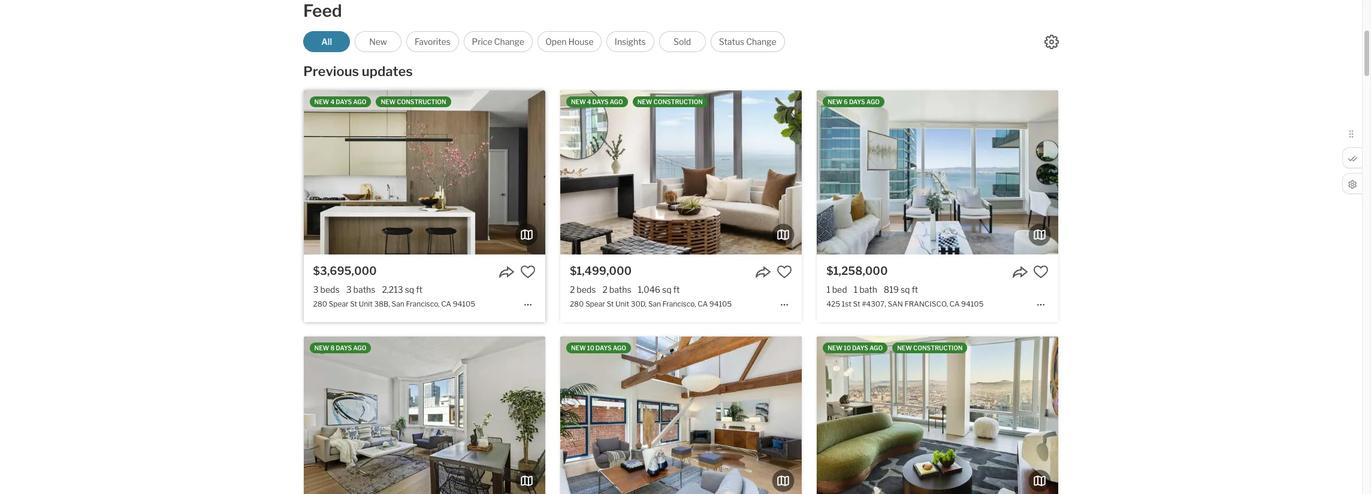 Task type: locate. For each thing, give the bounding box(es) containing it.
beds down $1,499,000
[[577, 285, 596, 295]]

1 ft from the left
[[416, 285, 422, 295]]

1 left bath
[[854, 285, 858, 295]]

1 beds from the left
[[320, 285, 340, 295]]

ft for $1,258,000
[[912, 285, 918, 295]]

0 horizontal spatial change
[[494, 37, 524, 47]]

3 sq from the left
[[901, 285, 910, 295]]

0 horizontal spatial 94105
[[453, 300, 475, 309]]

1 photo of 280 spear st unit 30d, san francisco, ca 94105 image from the left
[[319, 90, 560, 255]]

2 beds
[[570, 285, 596, 295]]

1 horizontal spatial spear
[[585, 300, 605, 309]]

days
[[336, 98, 352, 105], [592, 98, 609, 105], [849, 98, 865, 105], [336, 345, 352, 352], [596, 345, 612, 352], [852, 345, 868, 352]]

spear
[[329, 300, 349, 309], [585, 300, 605, 309]]

1 new 4 days ago from the left
[[314, 98, 366, 105]]

0 horizontal spatial 4
[[330, 98, 334, 105]]

ft right 1,046
[[673, 285, 680, 295]]

photo of 280 spear st unit 30d, san francisco, ca 94105 image
[[319, 90, 560, 255], [560, 90, 802, 255], [802, 90, 1043, 255]]

30d,
[[631, 300, 647, 309]]

1st
[[842, 300, 852, 309]]

1 280 from the left
[[313, 300, 327, 309]]

francisco,
[[406, 300, 440, 309], [663, 300, 696, 309]]

new construction for $3,695,000
[[381, 98, 446, 105]]

0 horizontal spatial beds
[[320, 285, 340, 295]]

0 horizontal spatial new 4 days ago
[[314, 98, 366, 105]]

photo of 280 spear st unit 38b, san francisco, ca 94105 image
[[62, 90, 304, 255], [304, 90, 545, 255], [545, 90, 787, 255]]

1 3 from the left
[[313, 285, 319, 295]]

2 4 from the left
[[587, 98, 591, 105]]

1 favorite button checkbox from the left
[[520, 264, 536, 280]]

2 unit from the left
[[616, 300, 629, 309]]

1,046 sq ft
[[638, 285, 680, 295]]

1 horizontal spatial baths
[[609, 285, 631, 295]]

1 spear from the left
[[329, 300, 349, 309]]

Insights radio
[[606, 31, 654, 52]]

1 for 1 bath
[[854, 285, 858, 295]]

1 horizontal spatial 10
[[844, 345, 851, 352]]

4
[[330, 98, 334, 105], [587, 98, 591, 105]]

favorite button checkbox
[[520, 264, 536, 280], [777, 264, 792, 280]]

1 horizontal spatial new 4 days ago
[[571, 98, 623, 105]]

10 down 1st
[[844, 345, 851, 352]]

3 st from the left
[[853, 300, 860, 309]]

updates
[[362, 64, 413, 79]]

2 francisco, from the left
[[663, 300, 696, 309]]

2 horizontal spatial st
[[853, 300, 860, 309]]

ft up 425 1st st #4307, san francisco, ca 94105 at the right bottom
[[912, 285, 918, 295]]

0 horizontal spatial baths
[[353, 285, 375, 295]]

0 horizontal spatial 10
[[587, 345, 594, 352]]

3 ft from the left
[[912, 285, 918, 295]]

ago
[[353, 98, 366, 105], [610, 98, 623, 105], [866, 98, 880, 105], [353, 345, 366, 352], [613, 345, 626, 352], [870, 345, 883, 352]]

1 horizontal spatial 4
[[587, 98, 591, 105]]

0 horizontal spatial sq
[[405, 285, 414, 295]]

ca for $3,695,000
[[441, 300, 451, 309]]

1,046
[[638, 285, 660, 295]]

1 for 1 bed
[[827, 285, 830, 295]]

2 280 from the left
[[570, 300, 584, 309]]

3
[[313, 285, 319, 295], [346, 285, 352, 295]]

0 horizontal spatial 280
[[313, 300, 327, 309]]

sq right 1,046
[[662, 285, 672, 295]]

1 horizontal spatial new construction
[[637, 98, 703, 105]]

baths
[[353, 285, 375, 295], [609, 285, 631, 295]]

1 sq from the left
[[405, 285, 414, 295]]

1 st from the left
[[350, 300, 357, 309]]

st
[[350, 300, 357, 309], [607, 300, 614, 309], [853, 300, 860, 309]]

option group containing all
[[303, 31, 785, 52]]

francisco, down 1,046 sq ft
[[663, 300, 696, 309]]

ca
[[441, 300, 451, 309], [698, 300, 708, 309], [950, 300, 960, 309]]

insights
[[615, 37, 646, 47]]

1 2 from the left
[[570, 285, 575, 295]]

1 san from the left
[[392, 300, 404, 309]]

1 horizontal spatial st
[[607, 300, 614, 309]]

ft right 2,213
[[416, 285, 422, 295]]

ft for $1,499,000
[[673, 285, 680, 295]]

1 4 from the left
[[330, 98, 334, 105]]

1 horizontal spatial change
[[746, 37, 776, 47]]

photo of 201 harrison st #710, san francisco, ca 94105 image
[[62, 337, 304, 494], [304, 337, 545, 494], [545, 337, 787, 494]]

1 favorite button image from the left
[[777, 264, 792, 280]]

sq right 2,213
[[405, 285, 414, 295]]

0 horizontal spatial unit
[[359, 300, 373, 309]]

all
[[321, 37, 332, 47]]

280 for $3,695,000
[[313, 300, 327, 309]]

0 horizontal spatial francisco,
[[406, 300, 440, 309]]

change right status in the top of the page
[[746, 37, 776, 47]]

1 bath
[[854, 285, 877, 295]]

san
[[392, 300, 404, 309], [648, 300, 661, 309]]

1
[[827, 285, 830, 295], [854, 285, 858, 295]]

2 horizontal spatial 94105
[[961, 300, 984, 309]]

819
[[884, 285, 899, 295]]

new 10 days ago
[[571, 345, 626, 352], [828, 345, 883, 352]]

4 for $3,695,000
[[330, 98, 334, 105]]

1 horizontal spatial favorite button checkbox
[[777, 264, 792, 280]]

1 horizontal spatial 3
[[346, 285, 352, 295]]

0 horizontal spatial spear
[[329, 300, 349, 309]]

new construction
[[381, 98, 446, 105], [637, 98, 703, 105], [897, 345, 963, 352]]

2 photo of 280 spear st unit 38b, san francisco, ca 94105 image from the left
[[304, 90, 545, 255]]

2 1 from the left
[[854, 285, 858, 295]]

francisco,
[[905, 300, 948, 309]]

0 horizontal spatial construction
[[397, 98, 446, 105]]

10 down 2 beds
[[587, 345, 594, 352]]

san down 2,213 sq ft
[[392, 300, 404, 309]]

1 horizontal spatial new 10 days ago
[[828, 345, 883, 352]]

change
[[494, 37, 524, 47], [746, 37, 776, 47]]

280 down 2 beds
[[570, 300, 584, 309]]

1 horizontal spatial construction
[[654, 98, 703, 105]]

construction
[[397, 98, 446, 105], [654, 98, 703, 105], [913, 345, 963, 352]]

1 unit from the left
[[359, 300, 373, 309]]

1 horizontal spatial sq
[[662, 285, 672, 295]]

favorite button image
[[777, 264, 792, 280], [1033, 264, 1049, 280]]

st for $1,499,000
[[607, 300, 614, 309]]

0 horizontal spatial favorite button checkbox
[[520, 264, 536, 280]]

ca for $1,499,000
[[698, 300, 708, 309]]

94105 for $3,695,000
[[453, 300, 475, 309]]

price
[[472, 37, 492, 47]]

2 spear from the left
[[585, 300, 605, 309]]

1 horizontal spatial beds
[[577, 285, 596, 295]]

1 ca from the left
[[441, 300, 451, 309]]

0 horizontal spatial new construction
[[381, 98, 446, 105]]

photo of 181 fremont unit 60c, san francisco, ca 94105 image
[[575, 337, 817, 494], [817, 337, 1059, 494], [1058, 337, 1300, 494]]

new construction for $1,499,000
[[637, 98, 703, 105]]

favorite button checkbox for $3,695,000
[[520, 264, 536, 280]]

2 san from the left
[[648, 300, 661, 309]]

0 horizontal spatial new 10 days ago
[[571, 345, 626, 352]]

All radio
[[303, 31, 350, 52]]

1 horizontal spatial san
[[648, 300, 661, 309]]

1 horizontal spatial 1
[[854, 285, 858, 295]]

beds down $3,695,000
[[320, 285, 340, 295]]

10
[[587, 345, 594, 352], [844, 345, 851, 352]]

change inside 'status change' radio
[[746, 37, 776, 47]]

2 3 from the left
[[346, 285, 352, 295]]

2 ft from the left
[[673, 285, 680, 295]]

2 for 2 beds
[[570, 285, 575, 295]]

change for status change
[[746, 37, 776, 47]]

beds
[[320, 285, 340, 295], [577, 285, 596, 295]]

1 horizontal spatial 2
[[602, 285, 608, 295]]

sq right 819
[[901, 285, 910, 295]]

0 horizontal spatial 1
[[827, 285, 830, 295]]

sq
[[405, 285, 414, 295], [662, 285, 672, 295], [901, 285, 910, 295]]

unit
[[359, 300, 373, 309], [616, 300, 629, 309]]

2
[[570, 285, 575, 295], [602, 285, 608, 295]]

Favorites radio
[[406, 31, 459, 52]]

new
[[369, 37, 387, 47]]

1 horizontal spatial francisco,
[[663, 300, 696, 309]]

2 baths from the left
[[609, 285, 631, 295]]

new 4 days ago for $1,499,000
[[571, 98, 623, 105]]

280 down 3 beds
[[313, 300, 327, 309]]

1 photo of 181 fremont unit 60c, san francisco, ca 94105 image from the left
[[575, 337, 817, 494]]

1 left bed at right
[[827, 285, 830, 295]]

change for price change
[[494, 37, 524, 47]]

option group
[[303, 31, 785, 52]]

1 photo of 201 harrison st #710, san francisco, ca 94105 image from the left
[[62, 337, 304, 494]]

new 8 days ago
[[314, 345, 366, 352]]

change right price
[[494, 37, 524, 47]]

photo of 425 1st st #4307, san francisco, ca 94105 image
[[575, 90, 817, 255], [817, 90, 1059, 255], [1058, 90, 1300, 255]]

2 horizontal spatial new construction
[[897, 345, 963, 352]]

1 horizontal spatial ft
[[673, 285, 680, 295]]

New radio
[[355, 31, 402, 52]]

94105
[[453, 300, 475, 309], [709, 300, 732, 309], [961, 300, 984, 309]]

1 baths from the left
[[353, 285, 375, 295]]

unit down "2 baths"
[[616, 300, 629, 309]]

94105 for $1,499,000
[[709, 300, 732, 309]]

2 favorite button image from the left
[[1033, 264, 1049, 280]]

beds for $3,695,000
[[320, 285, 340, 295]]

favorite button image
[[520, 264, 536, 280]]

0 horizontal spatial ca
[[441, 300, 451, 309]]

2 photo of 280 spear st unit 30d, san francisco, ca 94105 image from the left
[[560, 90, 802, 255]]

1 horizontal spatial ca
[[698, 300, 708, 309]]

0 horizontal spatial favorite button image
[[777, 264, 792, 280]]

2 change from the left
[[746, 37, 776, 47]]

baths up 30d,
[[609, 285, 631, 295]]

819 sq ft
[[884, 285, 918, 295]]

2 favorite button checkbox from the left
[[777, 264, 792, 280]]

2 horizontal spatial ft
[[912, 285, 918, 295]]

st down 3 baths
[[350, 300, 357, 309]]

baths up 38b,
[[353, 285, 375, 295]]

2 horizontal spatial sq
[[901, 285, 910, 295]]

0 horizontal spatial ft
[[416, 285, 422, 295]]

spear down 3 beds
[[329, 300, 349, 309]]

feed
[[303, 1, 342, 21]]

previous
[[303, 64, 359, 79]]

280
[[313, 300, 327, 309], [570, 300, 584, 309]]

san down 1,046 sq ft
[[648, 300, 661, 309]]

new 4 days ago
[[314, 98, 366, 105], [571, 98, 623, 105]]

3 photo of 280 spear st unit 30d, san francisco, ca 94105 image from the left
[[802, 90, 1043, 255]]

favorites
[[415, 37, 451, 47]]

0 horizontal spatial st
[[350, 300, 357, 309]]

2 sq from the left
[[662, 285, 672, 295]]

change inside price change option
[[494, 37, 524, 47]]

photo of 650 delancey st #304, san francisco, ca 94107 image
[[319, 337, 560, 494], [560, 337, 802, 494], [802, 337, 1043, 494]]

2 ca from the left
[[698, 300, 708, 309]]

1 horizontal spatial favorite button image
[[1033, 264, 1049, 280]]

st down "2 baths"
[[607, 300, 614, 309]]

francisco, down 2,213 sq ft
[[406, 300, 440, 309]]

1 horizontal spatial 280
[[570, 300, 584, 309]]

0 horizontal spatial san
[[392, 300, 404, 309]]

1 94105 from the left
[[453, 300, 475, 309]]

unit for $1,499,000
[[616, 300, 629, 309]]

st for $3,695,000
[[350, 300, 357, 309]]

new 4 days ago for $3,695,000
[[314, 98, 366, 105]]

1 1 from the left
[[827, 285, 830, 295]]

house
[[568, 37, 594, 47]]

favorite button checkbox
[[1033, 264, 1049, 280]]

1 horizontal spatial 94105
[[709, 300, 732, 309]]

spear down 2 beds
[[585, 300, 605, 309]]

new
[[314, 98, 329, 105], [381, 98, 396, 105], [571, 98, 586, 105], [637, 98, 652, 105], [828, 98, 843, 105], [314, 345, 329, 352], [571, 345, 586, 352], [828, 345, 843, 352], [897, 345, 912, 352]]

1 francisco, from the left
[[406, 300, 440, 309]]

unit down 3 baths
[[359, 300, 373, 309]]

3 baths
[[346, 285, 375, 295]]

2 horizontal spatial ca
[[950, 300, 960, 309]]

2 2 from the left
[[602, 285, 608, 295]]

san for $3,695,000
[[392, 300, 404, 309]]

st right 1st
[[853, 300, 860, 309]]

2 photo of 425 1st st #4307, san francisco, ca 94105 image from the left
[[817, 90, 1059, 255]]

ft
[[416, 285, 422, 295], [673, 285, 680, 295], [912, 285, 918, 295]]

2 new 4 days ago from the left
[[571, 98, 623, 105]]

2 beds from the left
[[577, 285, 596, 295]]

1 horizontal spatial unit
[[616, 300, 629, 309]]

2 st from the left
[[607, 300, 614, 309]]

2 94105 from the left
[[709, 300, 732, 309]]

#4307,
[[862, 300, 886, 309]]

$3,695,000
[[313, 265, 377, 277]]

0 horizontal spatial 2
[[570, 285, 575, 295]]

0 horizontal spatial 3
[[313, 285, 319, 295]]

san for $1,499,000
[[648, 300, 661, 309]]

st for $1,258,000
[[853, 300, 860, 309]]

1 change from the left
[[494, 37, 524, 47]]



Task type: describe. For each thing, give the bounding box(es) containing it.
1 bed
[[827, 285, 847, 295]]

bed
[[832, 285, 847, 295]]

2 photo of 201 harrison st #710, san francisco, ca 94105 image from the left
[[304, 337, 545, 494]]

status
[[719, 37, 744, 47]]

baths for $3,695,000
[[353, 285, 375, 295]]

Open House radio
[[537, 31, 602, 52]]

1 photo of 650 delancey st #304, san francisco, ca 94107 image from the left
[[319, 337, 560, 494]]

beds for $1,499,000
[[577, 285, 596, 295]]

sq for $1,258,000
[[901, 285, 910, 295]]

4 for $1,499,000
[[587, 98, 591, 105]]

2 new 10 days ago from the left
[[828, 345, 883, 352]]

8
[[330, 345, 335, 352]]

3 for 3 baths
[[346, 285, 352, 295]]

2 horizontal spatial construction
[[913, 345, 963, 352]]

bath
[[859, 285, 877, 295]]

unit for $3,695,000
[[359, 300, 373, 309]]

favorite button image for $1,499,000
[[777, 264, 792, 280]]

previous updates
[[303, 64, 413, 79]]

425
[[827, 300, 840, 309]]

$1,499,000
[[570, 265, 632, 277]]

spear for $3,695,000
[[329, 300, 349, 309]]

francisco, for $3,695,000
[[406, 300, 440, 309]]

sold
[[674, 37, 691, 47]]

3 ca from the left
[[950, 300, 960, 309]]

Price Change radio
[[464, 31, 533, 52]]

3 94105 from the left
[[961, 300, 984, 309]]

2 photo of 650 delancey st #304, san francisco, ca 94107 image from the left
[[560, 337, 802, 494]]

favorite button checkbox for $1,499,000
[[777, 264, 792, 280]]

status change
[[719, 37, 776, 47]]

1 photo of 280 spear st unit 38b, san francisco, ca 94105 image from the left
[[62, 90, 304, 255]]

francisco, for $1,499,000
[[663, 300, 696, 309]]

spear for $1,499,000
[[585, 300, 605, 309]]

price change
[[472, 37, 524, 47]]

3 photo of 425 1st st #4307, san francisco, ca 94105 image from the left
[[1058, 90, 1300, 255]]

open
[[545, 37, 567, 47]]

280 for $1,499,000
[[570, 300, 584, 309]]

1 photo of 425 1st st #4307, san francisco, ca 94105 image from the left
[[575, 90, 817, 255]]

2,213 sq ft
[[382, 285, 422, 295]]

1 new 10 days ago from the left
[[571, 345, 626, 352]]

280 spear st unit 38b, san francisco, ca 94105
[[313, 300, 475, 309]]

$1,258,000
[[827, 265, 888, 277]]

1 10 from the left
[[587, 345, 594, 352]]

2,213
[[382, 285, 403, 295]]

2 baths
[[602, 285, 631, 295]]

38b,
[[374, 300, 390, 309]]

425 1st st #4307, san francisco, ca 94105
[[827, 300, 984, 309]]

construction for $3,695,000
[[397, 98, 446, 105]]

3 for 3 beds
[[313, 285, 319, 295]]

Sold radio
[[659, 31, 706, 52]]

sq for $3,695,000
[[405, 285, 414, 295]]

construction for $1,499,000
[[654, 98, 703, 105]]

Status Change radio
[[711, 31, 785, 52]]

open house
[[545, 37, 594, 47]]

ft for $3,695,000
[[416, 285, 422, 295]]

sq for $1,499,000
[[662, 285, 672, 295]]

favorite button image for $1,258,000
[[1033, 264, 1049, 280]]

3 photo of 181 fremont unit 60c, san francisco, ca 94105 image from the left
[[1058, 337, 1300, 494]]

6
[[844, 98, 848, 105]]

3 beds
[[313, 285, 340, 295]]

san
[[888, 300, 903, 309]]

3 photo of 280 spear st unit 38b, san francisco, ca 94105 image from the left
[[545, 90, 787, 255]]

2 for 2 baths
[[602, 285, 608, 295]]

3 photo of 201 harrison st #710, san francisco, ca 94105 image from the left
[[545, 337, 787, 494]]

2 10 from the left
[[844, 345, 851, 352]]

280 spear st unit 30d, san francisco, ca 94105
[[570, 300, 732, 309]]

baths for $1,499,000
[[609, 285, 631, 295]]

new 6 days ago
[[828, 98, 880, 105]]

2 photo of 181 fremont unit 60c, san francisco, ca 94105 image from the left
[[817, 337, 1059, 494]]

3 photo of 650 delancey st #304, san francisco, ca 94107 image from the left
[[802, 337, 1043, 494]]



Task type: vqa. For each thing, say whether or not it's contained in the screenshot.
the 8
yes



